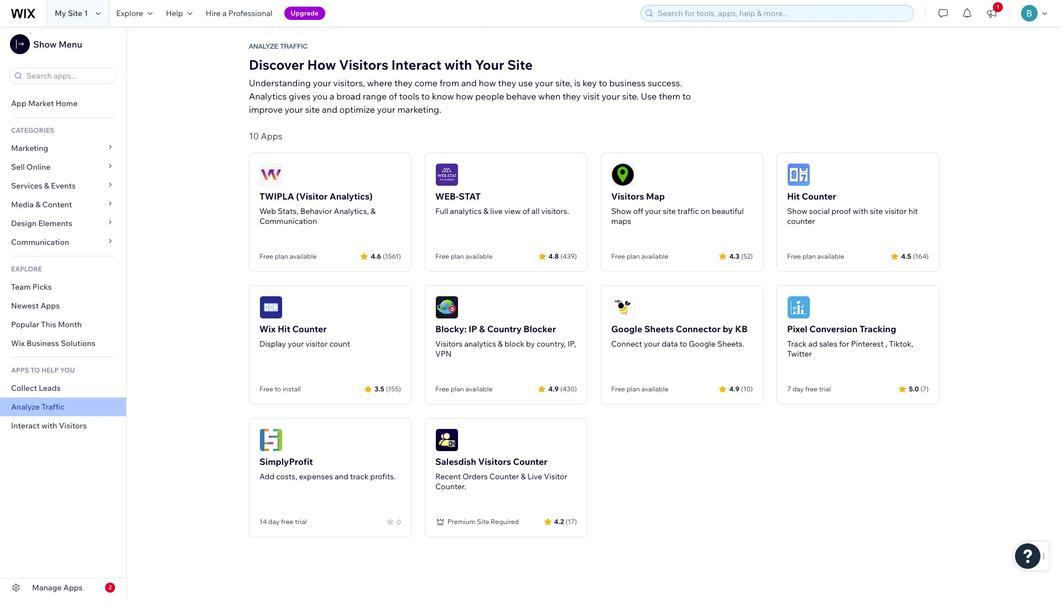 Task type: vqa. For each thing, say whether or not it's contained in the screenshot.
"Settings"
no



Task type: describe. For each thing, give the bounding box(es) containing it.
pixel conversion tracking track ad sales for pinterest , tiktok, twitter
[[788, 324, 914, 359]]

& inside web-stat full analytics & live view of all visitors.
[[484, 206, 489, 216]]

4.6
[[371, 252, 381, 260]]

available for country
[[466, 385, 493, 394]]

by inside google sheets connector by kb connect your data to google sheets.
[[723, 324, 734, 335]]

site for required
[[477, 518, 490, 526]]

help
[[41, 366, 59, 375]]

required
[[491, 518, 519, 526]]

10 apps
[[249, 131, 283, 142]]

orders
[[463, 472, 488, 482]]

visitors.
[[542, 206, 569, 216]]

sheets
[[645, 324, 674, 335]]

live
[[491, 206, 503, 216]]

0 horizontal spatial 1
[[84, 8, 88, 18]]

month
[[58, 320, 82, 330]]

your up when
[[535, 77, 554, 89]]

help
[[166, 8, 183, 18]]

team
[[11, 282, 31, 292]]

0 horizontal spatial how
[[456, 91, 474, 102]]

manage apps
[[32, 583, 83, 593]]

wix hit counter display your visitor count
[[260, 324, 350, 349]]

pixel
[[788, 324, 808, 335]]

twipla (visitor analytics) logo image
[[260, 163, 283, 187]]

use
[[641, 91, 657, 102]]

analytics inside web-stat full analytics & live view of all visitors.
[[450, 206, 482, 216]]

hire
[[206, 8, 221, 18]]

0 horizontal spatial a
[[222, 8, 227, 18]]

analyze traffic inside sidebar element
[[11, 402, 65, 412]]

newest apps link
[[0, 297, 126, 316]]

(1561)
[[383, 252, 401, 260]]

counter inside hit counter show social proof with site visitor hit counter
[[802, 191, 837, 202]]

services & events
[[11, 181, 76, 191]]

(visitor
[[296, 191, 328, 202]]

plan for twipla
[[275, 252, 288, 261]]

beautiful
[[712, 206, 744, 216]]

with inside hit counter show social proof with site visitor hit counter
[[853, 206, 869, 216]]

people
[[476, 91, 504, 102]]

pinterest
[[852, 339, 884, 349]]

simplyprofit logo image
[[260, 429, 283, 452]]

& inside "twipla (visitor analytics) web stats, behavior analytics, & communication"
[[371, 206, 376, 216]]

0 vertical spatial how
[[479, 77, 496, 89]]

free plan available for google
[[612, 385, 669, 394]]

is
[[575, 77, 581, 89]]

twipla (visitor analytics) web stats, behavior analytics, & communication
[[260, 191, 376, 226]]

visitor inside wix hit counter display your visitor count
[[306, 339, 328, 349]]

block
[[505, 339, 525, 349]]

to right key
[[599, 77, 608, 89]]

my
[[55, 8, 66, 18]]

0 horizontal spatial google
[[612, 324, 643, 335]]

free for blocky:
[[436, 385, 449, 394]]

counter.
[[436, 482, 467, 492]]

web-
[[436, 191, 459, 202]]

add
[[260, 472, 275, 482]]

4.8 (439)
[[549, 252, 577, 260]]

& inside services & events link
[[44, 181, 49, 191]]

app market home
[[11, 99, 78, 108]]

4.9 for kb
[[730, 385, 740, 393]]

hit inside wix hit counter display your visitor count
[[278, 324, 291, 335]]

0 vertical spatial and
[[461, 77, 477, 89]]

wix hit counter logo image
[[260, 296, 283, 319]]

costs,
[[276, 472, 297, 482]]

Search for tools, apps, help & more... field
[[655, 6, 911, 21]]

sales
[[820, 339, 838, 349]]

marketing link
[[0, 139, 126, 158]]

visitors inside blocky: ip & country blocker visitors analytics & block by country, ip, vpn
[[436, 339, 463, 349]]

recent
[[436, 472, 461, 482]]

blocker
[[524, 324, 556, 335]]

collect
[[11, 384, 37, 394]]

apps for newest apps
[[41, 301, 60, 311]]

analytics,
[[334, 206, 369, 216]]

free to install
[[260, 385, 301, 394]]

maps
[[612, 216, 632, 226]]

visitors map show off your site traffic on beautiful maps
[[612, 191, 744, 226]]

stats,
[[278, 206, 299, 216]]

data
[[662, 339, 678, 349]]

picks
[[33, 282, 52, 292]]

14 day free trial
[[260, 518, 307, 526]]

ad
[[809, 339, 818, 349]]

(7)
[[921, 385, 929, 393]]

broad
[[337, 91, 361, 102]]

free for visitors
[[612, 252, 625, 261]]

(10)
[[742, 385, 753, 393]]

collect leads link
[[0, 379, 126, 398]]

sell online link
[[0, 158, 126, 177]]

blocky: ip & country blocker visitors analytics & block by country, ip, vpn
[[436, 324, 576, 359]]

trial for conversion
[[820, 385, 832, 394]]

upgrade button
[[284, 7, 325, 20]]

for
[[840, 339, 850, 349]]

(439)
[[561, 252, 577, 260]]

view
[[505, 206, 521, 216]]

stat
[[459, 191, 481, 202]]

free for web-
[[436, 252, 449, 261]]

manage
[[32, 583, 62, 593]]

track
[[350, 472, 369, 482]]

show for visitors map
[[612, 206, 632, 216]]

media
[[11, 200, 34, 210]]

to inside google sheets connector by kb connect your data to google sheets.
[[680, 339, 688, 349]]

to left install
[[275, 385, 281, 394]]

apps for manage apps
[[63, 583, 83, 593]]

5.0
[[910, 385, 920, 393]]

app market home link
[[0, 94, 126, 113]]

hit
[[909, 206, 919, 216]]

free for wix
[[260, 385, 273, 394]]

conversion
[[810, 324, 858, 335]]

newest apps
[[11, 301, 60, 311]]

and inside simplyprofit add costs, expenses and track profits.
[[335, 472, 349, 482]]

wix business solutions
[[11, 339, 96, 349]]

google sheets connector by kb logo image
[[612, 296, 635, 319]]

of inside web-stat full analytics & live view of all visitors.
[[523, 206, 530, 216]]

key
[[583, 77, 597, 89]]

free for add
[[281, 518, 294, 526]]

tiktok,
[[890, 339, 914, 349]]

show inside button
[[33, 39, 57, 50]]

analytics)
[[330, 191, 373, 202]]

content
[[42, 200, 72, 210]]

popular this month link
[[0, 316, 126, 334]]

available for social
[[818, 252, 845, 261]]

count
[[330, 339, 350, 349]]

4.6 (1561)
[[371, 252, 401, 260]]

understanding
[[249, 77, 311, 89]]

site,
[[556, 77, 573, 89]]

show for hit counter
[[788, 206, 808, 216]]

your left "site."
[[602, 91, 621, 102]]

full
[[436, 206, 448, 216]]



Task type: locate. For each thing, give the bounding box(es) containing it.
counter inside wix hit counter display your visitor count
[[293, 324, 327, 335]]

4.9 (430)
[[549, 385, 577, 393]]

2 vertical spatial site
[[477, 518, 490, 526]]

2 horizontal spatial apps
[[261, 131, 283, 142]]

popular this month
[[11, 320, 82, 330]]

4.9 left (10)
[[730, 385, 740, 393]]

0 vertical spatial wix
[[260, 324, 276, 335]]

plan down 'counter'
[[803, 252, 816, 261]]

apps
[[11, 366, 29, 375]]

install
[[283, 385, 301, 394]]

visitors up the orders
[[479, 457, 511, 468]]

available down behavior
[[290, 252, 317, 261]]

free down 'counter'
[[788, 252, 801, 261]]

apps
[[261, 131, 283, 142], [41, 301, 60, 311], [63, 583, 83, 593]]

visitor inside hit counter show social proof with site visitor hit counter
[[885, 206, 907, 216]]

0 horizontal spatial site
[[68, 8, 82, 18]]

by inside blocky: ip & country blocker visitors analytics & block by country, ip, vpn
[[526, 339, 535, 349]]

google up connect
[[612, 324, 643, 335]]

wix up display
[[260, 324, 276, 335]]

show menu
[[33, 39, 82, 50]]

,
[[886, 339, 888, 349]]

wix for business
[[11, 339, 25, 349]]

communication down design elements
[[11, 237, 71, 247]]

1 vertical spatial how
[[456, 91, 474, 102]]

communication down twipla
[[260, 216, 317, 226]]

to down come
[[422, 91, 430, 102]]

show inside visitors map show off your site traffic on beautiful maps
[[612, 206, 632, 216]]

hit counter logo image
[[788, 163, 811, 187]]

plan for hit
[[803, 252, 816, 261]]

range
[[363, 91, 387, 102]]

0 horizontal spatial visitor
[[306, 339, 328, 349]]

1 4.9 from the left
[[549, 385, 559, 393]]

available for off
[[642, 252, 669, 261]]

1 horizontal spatial free
[[806, 385, 818, 394]]

1 horizontal spatial hit
[[788, 191, 800, 202]]

0 horizontal spatial show
[[33, 39, 57, 50]]

a right the you
[[330, 91, 335, 102]]

1 horizontal spatial visitor
[[885, 206, 907, 216]]

0 vertical spatial google
[[612, 324, 643, 335]]

free down maps
[[612, 252, 625, 261]]

trial
[[820, 385, 832, 394], [295, 518, 307, 526]]

apps right 10
[[261, 131, 283, 142]]

analyze traffic down collect leads
[[11, 402, 65, 412]]

0 horizontal spatial wix
[[11, 339, 25, 349]]

site inside the understanding your visitors, where they come from and how they use your site, is key to business success. analytics gives you a broad range of tools to know how people behave when they visit your site. use them to improve your site and optimize your marketing.
[[305, 104, 320, 115]]

show left off
[[612, 206, 632, 216]]

0 horizontal spatial communication
[[11, 237, 71, 247]]

pixel conversion tracking logo image
[[788, 296, 811, 319]]

4.3
[[730, 252, 740, 260]]

2 horizontal spatial they
[[563, 91, 581, 102]]

available for by
[[642, 385, 669, 394]]

(155)
[[386, 385, 401, 393]]

available down proof
[[818, 252, 845, 261]]

plan down connect
[[627, 385, 640, 394]]

1 vertical spatial site
[[508, 56, 533, 73]]

1 horizontal spatial site
[[477, 518, 490, 526]]

traffic inside sidebar element
[[42, 402, 65, 412]]

3.5
[[375, 385, 384, 393]]

2 vertical spatial apps
[[63, 583, 83, 593]]

with right proof
[[853, 206, 869, 216]]

1 horizontal spatial day
[[793, 385, 804, 394]]

leads
[[39, 384, 61, 394]]

1 horizontal spatial 4.9
[[730, 385, 740, 393]]

a inside the understanding your visitors, where they come from and how they use your site, is key to business success. analytics gives you a broad range of tools to know how people behave when they visit your site. use them to improve your site and optimize your marketing.
[[330, 91, 335, 102]]

google down connector
[[689, 339, 716, 349]]

0 vertical spatial free
[[806, 385, 818, 394]]

site for 1
[[68, 8, 82, 18]]

1 vertical spatial of
[[523, 206, 530, 216]]

premium site required
[[448, 518, 519, 526]]

1 horizontal spatial a
[[330, 91, 335, 102]]

site.
[[623, 91, 639, 102]]

hit counter show social proof with site visitor hit counter
[[788, 191, 919, 226]]

free plan available down maps
[[612, 252, 669, 261]]

0 vertical spatial communication
[[260, 216, 317, 226]]

0 horizontal spatial interact
[[11, 421, 40, 431]]

1 horizontal spatial of
[[523, 206, 530, 216]]

design
[[11, 219, 37, 229]]

day right 14
[[269, 518, 280, 526]]

visitors down blocky:
[[436, 339, 463, 349]]

plan down maps
[[627, 252, 640, 261]]

0 vertical spatial trial
[[820, 385, 832, 394]]

site right proof
[[870, 206, 883, 216]]

apps inside newest apps link
[[41, 301, 60, 311]]

traffic up the discover
[[280, 43, 308, 50]]

1 inside button
[[997, 3, 1000, 11]]

professional
[[228, 8, 273, 18]]

site down the you
[[305, 104, 320, 115]]

popular
[[11, 320, 39, 330]]

visitors map logo image
[[612, 163, 635, 187]]

free down web
[[260, 252, 273, 261]]

and right from
[[461, 77, 477, 89]]

free plan available for web-
[[436, 252, 493, 261]]

free plan available for hit
[[788, 252, 845, 261]]

0 horizontal spatial analyze traffic
[[11, 402, 65, 412]]

communication inside "twipla (visitor analytics) web stats, behavior analytics, & communication"
[[260, 216, 317, 226]]

4.5
[[902, 252, 912, 260]]

display
[[260, 339, 286, 349]]

communication inside communication link
[[11, 237, 71, 247]]

1 vertical spatial day
[[269, 518, 280, 526]]

apps to help you
[[11, 366, 75, 375]]

how up people on the left
[[479, 77, 496, 89]]

1 horizontal spatial communication
[[260, 216, 317, 226]]

1 horizontal spatial site
[[663, 206, 676, 216]]

0 horizontal spatial they
[[395, 77, 413, 89]]

visitors inside sidebar element
[[59, 421, 87, 431]]

1 horizontal spatial with
[[445, 56, 472, 73]]

them
[[659, 91, 681, 102]]

free plan available down stats,
[[260, 252, 317, 261]]

14
[[260, 518, 267, 526]]

1 horizontal spatial trial
[[820, 385, 832, 394]]

and down the you
[[322, 104, 338, 115]]

they up tools
[[395, 77, 413, 89]]

0 vertical spatial analyze
[[249, 43, 278, 50]]

sidebar element
[[0, 27, 127, 598]]

available down blocky: ip & country blocker visitors analytics & block by country, ip, vpn
[[466, 385, 493, 394]]

1 horizontal spatial they
[[498, 77, 517, 89]]

from
[[440, 77, 459, 89]]

day right "7" at right bottom
[[793, 385, 804, 394]]

interact up come
[[392, 56, 442, 73]]

1 horizontal spatial how
[[479, 77, 496, 89]]

0 horizontal spatial of
[[389, 91, 397, 102]]

by right block
[[526, 339, 535, 349]]

1 horizontal spatial interact
[[392, 56, 442, 73]]

site right premium
[[477, 518, 490, 526]]

optimize
[[340, 104, 375, 115]]

available down off
[[642, 252, 669, 261]]

visitors up off
[[612, 191, 645, 202]]

& inside media & content link
[[36, 200, 41, 210]]

newest
[[11, 301, 39, 311]]

hire a professional
[[206, 8, 273, 18]]

0 horizontal spatial by
[[526, 339, 535, 349]]

1 vertical spatial apps
[[41, 301, 60, 311]]

wix for hit
[[260, 324, 276, 335]]

0 horizontal spatial analyze
[[11, 402, 40, 412]]

1 vertical spatial google
[[689, 339, 716, 349]]

analytics inside blocky: ip & country blocker visitors analytics & block by country, ip, vpn
[[465, 339, 496, 349]]

country,
[[537, 339, 566, 349]]

free for twipla
[[260, 252, 273, 261]]

a right hire in the left of the page
[[222, 8, 227, 18]]

1 vertical spatial trial
[[295, 518, 307, 526]]

0 vertical spatial visitor
[[885, 206, 907, 216]]

0 vertical spatial hit
[[788, 191, 800, 202]]

salesdish
[[436, 457, 477, 468]]

0 vertical spatial day
[[793, 385, 804, 394]]

your inside visitors map show off your site traffic on beautiful maps
[[645, 206, 662, 216]]

analyze traffic link
[[0, 398, 126, 417]]

0 horizontal spatial hit
[[278, 324, 291, 335]]

blocky: ip & country blocker logo image
[[436, 296, 459, 319]]

plan down stats,
[[275, 252, 288, 261]]

plan for blocky:
[[451, 385, 464, 394]]

interact inside sidebar element
[[11, 421, 40, 431]]

of left all
[[523, 206, 530, 216]]

10
[[249, 131, 259, 142]]

0 vertical spatial analytics
[[450, 206, 482, 216]]

free plan available for visitors
[[612, 252, 669, 261]]

available down live
[[466, 252, 493, 261]]

2 vertical spatial and
[[335, 472, 349, 482]]

sell online
[[11, 162, 51, 172]]

site up use
[[508, 56, 533, 73]]

analytics
[[249, 91, 287, 102]]

apps up this
[[41, 301, 60, 311]]

trial for add
[[295, 518, 307, 526]]

free plan available for twipla
[[260, 252, 317, 261]]

1 vertical spatial hit
[[278, 324, 291, 335]]

use
[[519, 77, 533, 89]]

free for conversion
[[806, 385, 818, 394]]

come
[[415, 77, 438, 89]]

1 vertical spatial wix
[[11, 339, 25, 349]]

how down from
[[456, 91, 474, 102]]

& inside salesdish visitors counter recent orders counter & live visitor counter.
[[521, 472, 526, 482]]

profits.
[[370, 472, 396, 482]]

1 vertical spatial by
[[526, 339, 535, 349]]

2 4.9 from the left
[[730, 385, 740, 393]]

on
[[701, 206, 710, 216]]

analytics
[[450, 206, 482, 216], [465, 339, 496, 349]]

plan up the blocky: ip & country blocker logo
[[451, 252, 464, 261]]

free right "7" at right bottom
[[806, 385, 818, 394]]

with down analyze traffic link
[[41, 421, 57, 431]]

1 vertical spatial with
[[853, 206, 869, 216]]

connect
[[612, 339, 643, 349]]

free right 14
[[281, 518, 294, 526]]

site left the traffic
[[663, 206, 676, 216]]

analyze traffic up the discover
[[249, 43, 308, 50]]

visitor left count
[[306, 339, 328, 349]]

&
[[44, 181, 49, 191], [36, 200, 41, 210], [371, 206, 376, 216], [484, 206, 489, 216], [480, 324, 485, 335], [498, 339, 503, 349], [521, 472, 526, 482]]

analyze up the discover
[[249, 43, 278, 50]]

your right off
[[645, 206, 662, 216]]

salesdish visitors counter logo image
[[436, 429, 459, 452]]

traffic down leads at the bottom
[[42, 402, 65, 412]]

1 vertical spatial free
[[281, 518, 294, 526]]

analytics down stat
[[450, 206, 482, 216]]

plan down "vpn"
[[451, 385, 464, 394]]

analyze down collect
[[11, 402, 40, 412]]

trial right 14
[[295, 518, 307, 526]]

0 horizontal spatial trial
[[295, 518, 307, 526]]

1 vertical spatial analyze traffic
[[11, 402, 65, 412]]

visitors inside salesdish visitors counter recent orders counter & live visitor counter.
[[479, 457, 511, 468]]

0 vertical spatial traffic
[[280, 43, 308, 50]]

your down range
[[377, 104, 396, 115]]

your down sheets
[[644, 339, 660, 349]]

by left kb
[[723, 324, 734, 335]]

1 horizontal spatial by
[[723, 324, 734, 335]]

wix inside wix hit counter display your visitor count
[[260, 324, 276, 335]]

wix
[[260, 324, 276, 335], [11, 339, 25, 349]]

ip,
[[568, 339, 576, 349]]

2 horizontal spatial site
[[870, 206, 883, 216]]

wix down popular
[[11, 339, 25, 349]]

1 vertical spatial and
[[322, 104, 338, 115]]

free for hit
[[788, 252, 801, 261]]

available for web
[[290, 252, 317, 261]]

connector
[[676, 324, 721, 335]]

communication
[[260, 216, 317, 226], [11, 237, 71, 247]]

trial right "7" at right bottom
[[820, 385, 832, 394]]

your right display
[[288, 339, 304, 349]]

2 horizontal spatial site
[[508, 56, 533, 73]]

traffic
[[678, 206, 699, 216]]

1 horizontal spatial analyze traffic
[[249, 43, 308, 50]]

0 horizontal spatial 4.9
[[549, 385, 559, 393]]

analyze inside sidebar element
[[11, 402, 40, 412]]

your inside wix hit counter display your visitor count
[[288, 339, 304, 349]]

2 vertical spatial with
[[41, 421, 57, 431]]

2 horizontal spatial show
[[788, 206, 808, 216]]

free plan available down full
[[436, 252, 493, 261]]

site right my
[[68, 8, 82, 18]]

show left the social
[[788, 206, 808, 216]]

all
[[532, 206, 540, 216]]

1 vertical spatial interact
[[11, 421, 40, 431]]

visitor left the hit
[[885, 206, 907, 216]]

salesdish visitors counter recent orders counter & live visitor counter.
[[436, 457, 568, 492]]

visitors down analyze traffic link
[[59, 421, 87, 431]]

visitors up visitors,
[[339, 56, 389, 73]]

to right them
[[683, 91, 691, 102]]

0 horizontal spatial traffic
[[42, 402, 65, 412]]

1 vertical spatial a
[[330, 91, 335, 102]]

0 vertical spatial site
[[68, 8, 82, 18]]

show inside hit counter show social proof with site visitor hit counter
[[788, 206, 808, 216]]

hire a professional link
[[199, 0, 279, 27]]

hit down 'hit counter logo'
[[788, 191, 800, 202]]

(430)
[[561, 385, 577, 393]]

simplyprofit
[[260, 457, 313, 468]]

0 vertical spatial a
[[222, 8, 227, 18]]

3.5 (155)
[[375, 385, 401, 393]]

vpn
[[436, 349, 452, 359]]

of inside the understanding your visitors, where they come from and how they use your site, is key to business success. analytics gives you a broad range of tools to know how people behave when they visit your site. use them to improve your site and optimize your marketing.
[[389, 91, 397, 102]]

hit inside hit counter show social proof with site visitor hit counter
[[788, 191, 800, 202]]

free plan available down 'counter'
[[788, 252, 845, 261]]

media & content link
[[0, 195, 126, 214]]

they left use
[[498, 77, 517, 89]]

1 horizontal spatial 1
[[997, 3, 1000, 11]]

of left tools
[[389, 91, 397, 102]]

0 horizontal spatial apps
[[41, 301, 60, 311]]

hit up display
[[278, 324, 291, 335]]

1 vertical spatial analytics
[[465, 339, 496, 349]]

0 horizontal spatial free
[[281, 518, 294, 526]]

interact down collect
[[11, 421, 40, 431]]

your down gives
[[285, 104, 303, 115]]

visitors inside visitors map show off your site traffic on beautiful maps
[[612, 191, 645, 202]]

4.9 for blocker
[[549, 385, 559, 393]]

1 horizontal spatial wix
[[260, 324, 276, 335]]

free left install
[[260, 385, 273, 394]]

understanding your visitors, where they come from and how they use your site, is key to business success. analytics gives you a broad range of tools to know how people behave when they visit your site. use them to improve your site and optimize your marketing.
[[249, 77, 691, 115]]

analytics down the ip
[[465, 339, 496, 349]]

1 horizontal spatial analyze
[[249, 43, 278, 50]]

0 horizontal spatial with
[[41, 421, 57, 431]]

traffic
[[280, 43, 308, 50], [42, 402, 65, 412]]

(52)
[[742, 252, 753, 260]]

day
[[793, 385, 804, 394], [269, 518, 280, 526]]

with inside interact with visitors link
[[41, 421, 57, 431]]

1 horizontal spatial apps
[[63, 583, 83, 593]]

plan for visitors
[[627, 252, 640, 261]]

day for add
[[269, 518, 280, 526]]

tools
[[399, 91, 420, 102]]

free down connect
[[612, 385, 625, 394]]

0 vertical spatial analyze traffic
[[249, 43, 308, 50]]

4.2
[[554, 518, 564, 526]]

business
[[27, 339, 59, 349]]

improve
[[249, 104, 283, 115]]

0 vertical spatial of
[[389, 91, 397, 102]]

wix inside sidebar element
[[11, 339, 25, 349]]

where
[[367, 77, 393, 89]]

free down full
[[436, 252, 449, 261]]

0 vertical spatial by
[[723, 324, 734, 335]]

show left menu
[[33, 39, 57, 50]]

collect leads
[[11, 384, 61, 394]]

media & content
[[11, 200, 72, 210]]

plan for web-
[[451, 252, 464, 261]]

visitor
[[544, 472, 568, 482]]

1 vertical spatial visitor
[[306, 339, 328, 349]]

1 vertical spatial traffic
[[42, 402, 65, 412]]

google sheets connector by kb connect your data to google sheets.
[[612, 324, 748, 349]]

1 vertical spatial analyze
[[11, 402, 40, 412]]

online
[[26, 162, 51, 172]]

free down "vpn"
[[436, 385, 449, 394]]

plan
[[275, 252, 288, 261], [451, 252, 464, 261], [627, 252, 640, 261], [803, 252, 816, 261], [451, 385, 464, 394], [627, 385, 640, 394]]

site inside visitors map show off your site traffic on beautiful maps
[[663, 206, 676, 216]]

web-stat logo image
[[436, 163, 459, 187]]

apps for 10 apps
[[261, 131, 283, 142]]

proof
[[832, 206, 852, 216]]

free for google
[[612, 385, 625, 394]]

2 horizontal spatial with
[[853, 206, 869, 216]]

they down is
[[563, 91, 581, 102]]

0 vertical spatial with
[[445, 56, 472, 73]]

site inside hit counter show social proof with site visitor hit counter
[[870, 206, 883, 216]]

sheets.
[[718, 339, 745, 349]]

explore
[[116, 8, 143, 18]]

with up from
[[445, 56, 472, 73]]

day for conversion
[[793, 385, 804, 394]]

and left track
[[335, 472, 349, 482]]

expenses
[[299, 472, 333, 482]]

interact with visitors link
[[0, 417, 126, 436]]

plan for google
[[627, 385, 640, 394]]

1 horizontal spatial show
[[612, 206, 632, 216]]

0 vertical spatial interact
[[392, 56, 442, 73]]

free plan available down "vpn"
[[436, 385, 493, 394]]

0 horizontal spatial day
[[269, 518, 280, 526]]

4.9 left (430)
[[549, 385, 559, 393]]

menu
[[59, 39, 82, 50]]

0 horizontal spatial site
[[305, 104, 320, 115]]

0 vertical spatial apps
[[261, 131, 283, 142]]

1 horizontal spatial google
[[689, 339, 716, 349]]

available down data
[[642, 385, 669, 394]]

1 horizontal spatial traffic
[[280, 43, 308, 50]]

ip
[[469, 324, 478, 335]]

your inside google sheets connector by kb connect your data to google sheets.
[[644, 339, 660, 349]]

free plan available for blocky:
[[436, 385, 493, 394]]

visitor
[[885, 206, 907, 216], [306, 339, 328, 349]]

1 vertical spatial communication
[[11, 237, 71, 247]]

apps right manage
[[63, 583, 83, 593]]

free plan available down connect
[[612, 385, 669, 394]]

(164)
[[914, 252, 929, 260]]

you
[[60, 366, 75, 375]]

Search apps... field
[[23, 68, 113, 84]]

to right data
[[680, 339, 688, 349]]

your up the you
[[313, 77, 331, 89]]

available for analytics
[[466, 252, 493, 261]]



